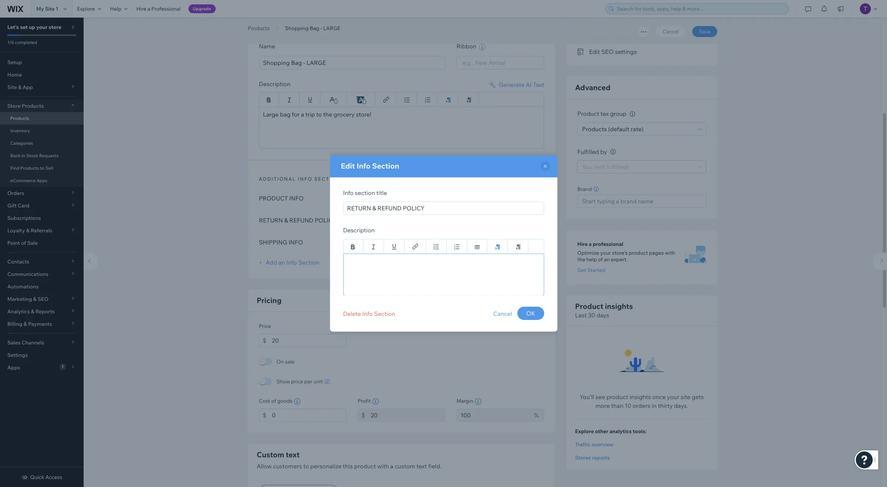 Task type: describe. For each thing, give the bounding box(es) containing it.
in inside you'll see product insights once your site gets more than 10 orders in thirty days.
[[652, 403, 657, 410]]

product inside optimize your store's product pages with the help of an expert.
[[629, 250, 648, 257]]

promote coupon image
[[578, 19, 585, 26]]

trip
[[305, 111, 315, 118]]

info for shipping info
[[289, 239, 303, 246]]

the for help
[[578, 257, 586, 263]]

site
[[681, 394, 691, 401]]

flavors
[[438, 195, 456, 202]]

stores
[[575, 455, 591, 462]]

for
[[292, 111, 300, 118]]

products inside dropdown button
[[22, 103, 44, 109]]

additional info sections
[[259, 176, 345, 182]]

product for insights
[[575, 302, 604, 311]]

hire for hire a professional
[[136, 6, 146, 12]]

name
[[259, 43, 275, 50]]

ecommerce apps
[[10, 178, 48, 183]]

on sale
[[277, 359, 295, 365]]

edit seo settings button
[[578, 47, 637, 57]]

cotton
[[396, 195, 415, 202]]

ecommerce apps link
[[0, 175, 84, 187]]

products up inventory on the left of the page
[[10, 116, 29, 121]]

a up optimize
[[589, 241, 592, 248]]

an inside optimize your store's product pages with the help of an expert.
[[604, 257, 610, 263]]

to inside sidebar element
[[40, 165, 44, 171]]

show price per unit
[[277, 378, 323, 385]]

my site 1
[[36, 6, 58, 12]]

your inside optimize your store's product pages with the help of an expert.
[[601, 250, 611, 257]]

seo settings image
[[578, 49, 585, 55]]

field.
[[428, 463, 442, 470]]

custom text allow customers to personalize this product with a custom text field.
[[257, 450, 442, 470]]

save
[[699, 28, 711, 35]]

customers
[[273, 463, 302, 470]]

you
[[582, 163, 592, 171]]

professional
[[593, 241, 624, 248]]

upgrade button
[[188, 4, 216, 13]]

subscriptions link
[[0, 212, 84, 225]]

fulfilled)
[[607, 163, 629, 171]]

started
[[588, 267, 606, 274]]

delete info section
[[343, 310, 395, 318]]

subscriptions
[[7, 215, 41, 222]]

product inside you'll see product insights once your site gets more than 10 orders in thirty days.
[[607, 394, 629, 401]]

section inside form
[[298, 259, 319, 266]]

30
[[588, 312, 596, 319]]

expert.
[[611, 257, 628, 263]]

back in stock requests
[[10, 153, 59, 158]]

setup
[[7, 59, 22, 66]]

info up section
[[357, 161, 371, 171]]

title
[[376, 189, 387, 197]]

generate ai text button
[[488, 80, 545, 89]]

8"
[[375, 195, 381, 202]]

promote
[[589, 33, 613, 41]]

your inside you'll see product insights once your site gets more than 10 orders in thirty days.
[[667, 394, 680, 401]]

generate ai text
[[499, 81, 545, 88]]

1 horizontal spatial products link
[[244, 25, 273, 32]]

per
[[304, 378, 313, 385]]

large bag for a trip to the grocery store!
[[263, 111, 372, 118]]

products (default rate)
[[582, 125, 644, 133]]

days
[[597, 312, 610, 319]]

my
[[36, 6, 44, 12]]

1/6 completed
[[7, 40, 37, 45]]

product info
[[259, 195, 304, 202]]

find products to sell
[[10, 165, 53, 171]]

you (self fulfilled)
[[582, 163, 629, 171]]

price
[[259, 323, 271, 330]]

get started link
[[578, 267, 606, 274]]

a inside custom text allow customers to personalize this product with a custom text field.
[[390, 463, 394, 470]]

traffic overview link
[[575, 442, 709, 448]]

(self
[[594, 163, 605, 171]]

info tooltip image for cost of goods
[[294, 399, 301, 405]]

this inside button
[[614, 33, 624, 41]]

of inside optimize your store's product pages with the help of an expert.
[[598, 257, 603, 263]]

by
[[601, 148, 607, 156]]

info inside form
[[287, 259, 297, 266]]

create coupon button
[[578, 17, 630, 27]]

Add a product name text field
[[259, 56, 446, 69]]

12" x 8" bag  cotton  natural flavors
[[362, 195, 456, 202]]

back in stock requests link
[[0, 150, 84, 162]]

home
[[7, 72, 22, 78]]

$ for %
[[362, 412, 365, 419]]

1 vertical spatial products link
[[0, 112, 84, 125]]

brand
[[578, 186, 592, 193]]

edit for edit seo settings
[[589, 48, 600, 55]]

store products
[[7, 103, 44, 109]]

product inside custom text allow customers to personalize this product with a custom text field.
[[354, 463, 376, 470]]

none text field inside form
[[457, 409, 531, 422]]

section
[[355, 189, 375, 197]]

help
[[110, 6, 121, 12]]

(default
[[608, 125, 630, 133]]

basic info
[[259, 24, 293, 30]]

info tooltip image
[[475, 399, 482, 405]]

sale
[[27, 240, 38, 247]]

delete
[[343, 310, 361, 318]]

promote this product button
[[578, 32, 647, 42]]

professional
[[151, 6, 181, 12]]

Select box search field
[[463, 56, 539, 69]]

inventory link
[[0, 125, 84, 137]]

info tooltip image right group at right
[[630, 112, 635, 117]]

0 vertical spatial to
[[316, 111, 322, 118]]

products up name
[[248, 25, 270, 32]]

categories link
[[0, 137, 84, 150]]

refund
[[289, 217, 314, 224]]

store
[[7, 103, 21, 109]]

insights inside you'll see product insights once your site gets more than 10 orders in thirty days.
[[630, 394, 651, 401]]

info tooltip image for profit
[[372, 399, 379, 405]]

gets
[[692, 394, 704, 401]]

1 horizontal spatial description
[[343, 227, 375, 234]]



Task type: vqa. For each thing, say whether or not it's contained in the screenshot.
Cancel Button in the form
yes



Task type: locate. For each thing, give the bounding box(es) containing it.
edit for edit info section
[[341, 161, 355, 171]]

seo
[[602, 48, 614, 55]]

products right the store
[[22, 103, 44, 109]]

1 vertical spatial product
[[575, 302, 604, 311]]

quick access
[[30, 474, 62, 481]]

additional
[[259, 176, 296, 182]]

this down coupon
[[614, 33, 624, 41]]

hire for hire a professional
[[578, 241, 588, 248]]

1 vertical spatial cancel button
[[494, 307, 512, 321]]

info right add
[[287, 259, 297, 266]]

price
[[291, 378, 303, 385]]

this
[[614, 33, 624, 41], [343, 463, 353, 470]]

0 horizontal spatial this
[[343, 463, 353, 470]]

$ down price
[[263, 337, 266, 344]]

0 vertical spatial this
[[614, 33, 624, 41]]

the for grocery
[[323, 111, 332, 118]]

products link down the store products
[[0, 112, 84, 125]]

info tooltip image for fulfilled by
[[611, 149, 616, 155]]

of left sale
[[21, 240, 26, 247]]

of inside sidebar element
[[21, 240, 26, 247]]

1 horizontal spatial an
[[604, 257, 610, 263]]

this inside custom text allow customers to personalize this product with a custom text field.
[[343, 463, 353, 470]]

info left sections
[[298, 176, 313, 182]]

0 vertical spatial explore
[[77, 6, 95, 12]]

info tooltip image right "profit"
[[372, 399, 379, 405]]

info tooltip image right by
[[611, 149, 616, 155]]

0 horizontal spatial an
[[279, 259, 285, 266]]

1 horizontal spatial your
[[601, 250, 611, 257]]

0 horizontal spatial edit
[[341, 161, 355, 171]]

of for goods
[[271, 398, 276, 404]]

product inside product insights last 30 days
[[575, 302, 604, 311]]

0 horizontal spatial the
[[323, 111, 332, 118]]

info tooltip image
[[630, 112, 635, 117], [611, 149, 616, 155], [294, 399, 301, 405], [372, 399, 379, 405]]

cost
[[259, 398, 270, 404]]

0 vertical spatial the
[[323, 111, 332, 118]]

quick access button
[[21, 474, 62, 481]]

0 horizontal spatial cancel
[[494, 310, 512, 318]]

info for product info
[[289, 195, 304, 202]]

in inside sidebar element
[[22, 153, 25, 158]]

&
[[284, 217, 288, 224]]

0 horizontal spatial explore
[[77, 6, 95, 12]]

in down once
[[652, 403, 657, 410]]

section up title
[[372, 161, 399, 171]]

help
[[587, 257, 597, 263]]

see
[[596, 394, 605, 401]]

None text field
[[272, 334, 347, 347], [272, 409, 347, 422], [371, 409, 446, 422], [272, 334, 347, 347], [272, 409, 347, 422], [371, 409, 446, 422]]

cancel button left ok
[[494, 307, 512, 321]]

grocery
[[334, 111, 355, 118]]

1 horizontal spatial text
[[417, 463, 427, 470]]

info left section
[[343, 189, 354, 197]]

more
[[596, 403, 610, 410]]

0 vertical spatial edit
[[589, 48, 600, 55]]

$ down cost
[[263, 412, 266, 419]]

edit up sections
[[341, 161, 355, 171]]

thirty
[[658, 403, 673, 410]]

0 horizontal spatial hire
[[136, 6, 146, 12]]

text
[[286, 450, 300, 460], [417, 463, 427, 470]]

set
[[20, 24, 28, 30]]

section inside button
[[374, 310, 395, 318]]

Start typing a brand name field
[[580, 195, 704, 208]]

text left 'field.'
[[417, 463, 427, 470]]

settings
[[615, 48, 637, 55]]

text up customers
[[286, 450, 300, 460]]

0 horizontal spatial your
[[36, 24, 47, 30]]

create
[[589, 18, 608, 26]]

of for sale
[[21, 240, 26, 247]]

0 vertical spatial info
[[279, 24, 293, 30]]

1 vertical spatial of
[[598, 257, 603, 263]]

the left help
[[578, 257, 586, 263]]

0 horizontal spatial with
[[377, 463, 389, 470]]

home link
[[0, 69, 84, 81]]

section for edit info section
[[372, 161, 399, 171]]

info
[[289, 195, 304, 202], [289, 239, 303, 246]]

0 horizontal spatial description
[[259, 80, 291, 87]]

info inside button
[[362, 310, 373, 318]]

ok button
[[518, 307, 544, 320]]

once
[[653, 394, 666, 401]]

%
[[534, 412, 539, 419]]

info for basic
[[279, 24, 293, 30]]

0 vertical spatial your
[[36, 24, 47, 30]]

1 vertical spatial your
[[601, 250, 611, 257]]

product
[[259, 195, 288, 202]]

1 horizontal spatial cancel button
[[656, 26, 686, 37]]

a left custom
[[390, 463, 394, 470]]

0 vertical spatial cancel button
[[656, 26, 686, 37]]

your up thirty
[[667, 394, 680, 401]]

of right cost
[[271, 398, 276, 404]]

0 vertical spatial false text field
[[259, 107, 545, 149]]

products down product tax group
[[582, 125, 607, 133]]

cancel left save button
[[663, 28, 679, 35]]

1 vertical spatial description
[[343, 227, 375, 234]]

section for delete info section
[[374, 310, 395, 318]]

$ down "profit"
[[362, 412, 365, 419]]

1 vertical spatial info
[[298, 176, 313, 182]]

profit
[[358, 398, 371, 404]]

1 horizontal spatial in
[[652, 403, 657, 410]]

a right for
[[301, 111, 304, 118]]

0 horizontal spatial products link
[[0, 112, 84, 125]]

0 vertical spatial in
[[22, 153, 25, 158]]

let's set up your store
[[7, 24, 61, 30]]

point of sale link
[[0, 237, 84, 249]]

1 vertical spatial info
[[289, 239, 303, 246]]

0 horizontal spatial info
[[279, 24, 293, 30]]

a left the professional
[[147, 6, 150, 12]]

0 vertical spatial with
[[665, 250, 675, 257]]

false text field
[[259, 107, 545, 149], [343, 254, 544, 296]]

e.g., Tech Specs text field
[[343, 202, 544, 215]]

0 vertical spatial text
[[286, 450, 300, 460]]

site
[[45, 6, 55, 12]]

your right up
[[36, 24, 47, 30]]

explore for explore other analytics tools:
[[575, 429, 594, 435]]

-
[[321, 25, 322, 32]]

$ for on sale
[[263, 337, 266, 344]]

requests
[[39, 153, 59, 158]]

shipping
[[259, 239, 287, 246]]

0 horizontal spatial to
[[40, 165, 44, 171]]

tools:
[[633, 429, 647, 435]]

the inside optimize your store's product pages with the help of an expert.
[[578, 257, 586, 263]]

insights up the days
[[605, 302, 633, 311]]

cancel for the right cancel button
[[663, 28, 679, 35]]

cancel for cancel button to the left
[[494, 310, 512, 318]]

hire a professional
[[136, 6, 181, 12]]

edit left seo in the top right of the page
[[589, 48, 600, 55]]

1 vertical spatial edit
[[341, 161, 355, 171]]

stores reports
[[575, 455, 610, 462]]

cancel inside button
[[663, 28, 679, 35]]

info right basic
[[279, 24, 293, 30]]

your
[[36, 24, 47, 30], [601, 250, 611, 257], [667, 394, 680, 401]]

tax
[[601, 110, 609, 118]]

section down "shipping info"
[[298, 259, 319, 266]]

0 vertical spatial product
[[578, 110, 599, 118]]

you'll see product insights once your site gets more than 10 orders in thirty days.
[[580, 394, 704, 410]]

1 horizontal spatial of
[[271, 398, 276, 404]]

description up large
[[259, 80, 291, 87]]

return & refund policy
[[259, 217, 337, 224]]

categories
[[10, 141, 33, 146]]

1 horizontal spatial info
[[298, 176, 313, 182]]

automations
[[7, 284, 38, 290]]

edit info section
[[341, 161, 399, 171]]

1 vertical spatial hire
[[578, 241, 588, 248]]

promote this product
[[589, 33, 647, 41]]

0 horizontal spatial in
[[22, 153, 25, 158]]

insights inside product insights last 30 days
[[605, 302, 633, 311]]

1 horizontal spatial explore
[[575, 429, 594, 435]]

1 horizontal spatial edit
[[589, 48, 600, 55]]

than
[[611, 403, 624, 410]]

description down 12" on the top of the page
[[343, 227, 375, 234]]

1 horizontal spatial this
[[614, 33, 624, 41]]

1 vertical spatial this
[[343, 463, 353, 470]]

$
[[263, 337, 266, 344], [263, 412, 266, 419], [362, 412, 365, 419]]

explore up traffic
[[575, 429, 594, 435]]

info down additional info sections at left top
[[289, 195, 304, 202]]

let's
[[7, 24, 19, 30]]

text
[[533, 81, 545, 88]]

1 vertical spatial explore
[[575, 429, 594, 435]]

days.
[[674, 403, 688, 410]]

0 vertical spatial description
[[259, 80, 291, 87]]

your inside sidebar element
[[36, 24, 47, 30]]

with right pages
[[665, 250, 675, 257]]

ok
[[527, 310, 535, 317]]

add an info section link
[[259, 259, 319, 266]]

0 vertical spatial hire
[[136, 6, 146, 12]]

0 vertical spatial of
[[21, 240, 26, 247]]

1 horizontal spatial the
[[578, 257, 586, 263]]

1 horizontal spatial cancel
[[663, 28, 679, 35]]

settings
[[7, 352, 28, 359]]

explore for explore
[[77, 6, 95, 12]]

store!
[[356, 111, 372, 118]]

0 vertical spatial cancel
[[663, 28, 679, 35]]

hire up optimize
[[578, 241, 588, 248]]

product left tax
[[578, 110, 599, 118]]

edit inside edit seo settings button
[[589, 48, 600, 55]]

in right back
[[22, 153, 25, 158]]

1 vertical spatial text
[[417, 463, 427, 470]]

info up add an info section
[[289, 239, 303, 246]]

info tooltip image right goods
[[294, 399, 301, 405]]

advanced
[[575, 83, 611, 92]]

0 vertical spatial section
[[372, 161, 399, 171]]

unit
[[314, 378, 323, 385]]

on
[[277, 359, 284, 365]]

an right add
[[279, 259, 285, 266]]

1 vertical spatial in
[[652, 403, 657, 410]]

0 vertical spatial info
[[289, 195, 304, 202]]

1 vertical spatial cancel
[[494, 310, 512, 318]]

ribbon
[[457, 43, 478, 50]]

explore inside form
[[575, 429, 594, 435]]

in
[[22, 153, 25, 158], [652, 403, 657, 410]]

None text field
[[457, 409, 531, 422]]

1 vertical spatial with
[[377, 463, 389, 470]]

2 horizontal spatial of
[[598, 257, 603, 263]]

1 vertical spatial the
[[578, 257, 586, 263]]

info section title
[[343, 189, 387, 197]]

hire inside form
[[578, 241, 588, 248]]

goods
[[277, 398, 293, 404]]

1 horizontal spatial hire
[[578, 241, 588, 248]]

shopping bag - large
[[285, 25, 341, 32]]

products up ecommerce apps
[[20, 165, 39, 171]]

section right delete
[[374, 310, 395, 318]]

completed
[[15, 40, 37, 45]]

form
[[80, 0, 887, 488]]

a inside text field
[[301, 111, 304, 118]]

stock
[[26, 153, 38, 158]]

apps
[[37, 178, 48, 183]]

cancel left ok
[[494, 310, 512, 318]]

products link up name
[[244, 25, 273, 32]]

cancel
[[663, 28, 679, 35], [494, 310, 512, 318]]

last
[[575, 312, 587, 319]]

bag
[[280, 111, 291, 118]]

custom
[[395, 463, 415, 470]]

add
[[266, 259, 277, 266]]

ai
[[526, 81, 532, 88]]

with inside optimize your store's product pages with the help of an expert.
[[665, 250, 675, 257]]

1 vertical spatial section
[[298, 259, 319, 266]]

explore right 1
[[77, 6, 95, 12]]

to left 'sell'
[[40, 165, 44, 171]]

product inside button
[[626, 33, 647, 41]]

custom
[[257, 450, 284, 460]]

2 vertical spatial your
[[667, 394, 680, 401]]

2 vertical spatial to
[[303, 463, 309, 470]]

hire right help button
[[136, 6, 146, 12]]

product for tax
[[578, 110, 599, 118]]

insights up orders at the bottom of the page
[[630, 394, 651, 401]]

an left "expert."
[[604, 257, 610, 263]]

settings link
[[0, 349, 84, 362]]

sidebar element
[[0, 18, 84, 488]]

0 vertical spatial products link
[[244, 25, 273, 32]]

the inside false text field
[[323, 111, 332, 118]]

0 horizontal spatial text
[[286, 450, 300, 460]]

0 horizontal spatial of
[[21, 240, 26, 247]]

products
[[248, 25, 270, 32], [22, 103, 44, 109], [10, 116, 29, 121], [582, 125, 607, 133], [20, 165, 39, 171]]

hire a professional
[[578, 241, 624, 248]]

1 vertical spatial to
[[40, 165, 44, 171]]

insights
[[605, 302, 633, 311], [630, 394, 651, 401]]

with left custom
[[377, 463, 389, 470]]

false text field containing large bag for a trip to the grocery store!
[[259, 107, 545, 149]]

rate)
[[631, 125, 644, 133]]

to right trip
[[316, 111, 322, 118]]

cancel button left save button
[[656, 26, 686, 37]]

0 vertical spatial insights
[[605, 302, 633, 311]]

form containing advanced
[[80, 0, 887, 488]]

inventory
[[10, 128, 30, 134]]

to inside custom text allow customers to personalize this product with a custom text field.
[[303, 463, 309, 470]]

with inside custom text allow customers to personalize this product with a custom text field.
[[377, 463, 389, 470]]

0 horizontal spatial cancel button
[[494, 307, 512, 321]]

of right help
[[598, 257, 603, 263]]

to right customers
[[303, 463, 309, 470]]

personalize
[[310, 463, 342, 470]]

2 vertical spatial section
[[374, 310, 395, 318]]

sale
[[285, 359, 295, 365]]

pages
[[649, 250, 664, 257]]

your down professional
[[601, 250, 611, 257]]

info for additional
[[298, 176, 313, 182]]

info right delete
[[362, 310, 373, 318]]

1 horizontal spatial with
[[665, 250, 675, 257]]

2 horizontal spatial to
[[316, 111, 322, 118]]

description inside form
[[259, 80, 291, 87]]

quick
[[30, 474, 44, 481]]

1 vertical spatial false text field
[[343, 254, 544, 296]]

the
[[323, 111, 332, 118], [578, 257, 586, 263]]

2 horizontal spatial your
[[667, 394, 680, 401]]

orders
[[633, 403, 651, 410]]

2 vertical spatial of
[[271, 398, 276, 404]]

the left grocery on the top left of the page
[[323, 111, 332, 118]]

1 vertical spatial insights
[[630, 394, 651, 401]]

Search for tools, apps, help & more... field
[[615, 4, 787, 14]]

product up "30"
[[575, 302, 604, 311]]

store products button
[[0, 100, 84, 112]]

return
[[259, 217, 283, 224]]

1 horizontal spatial to
[[303, 463, 309, 470]]

10
[[625, 403, 632, 410]]

find
[[10, 165, 19, 171]]

product tax group
[[578, 110, 628, 118]]

this right personalize
[[343, 463, 353, 470]]



